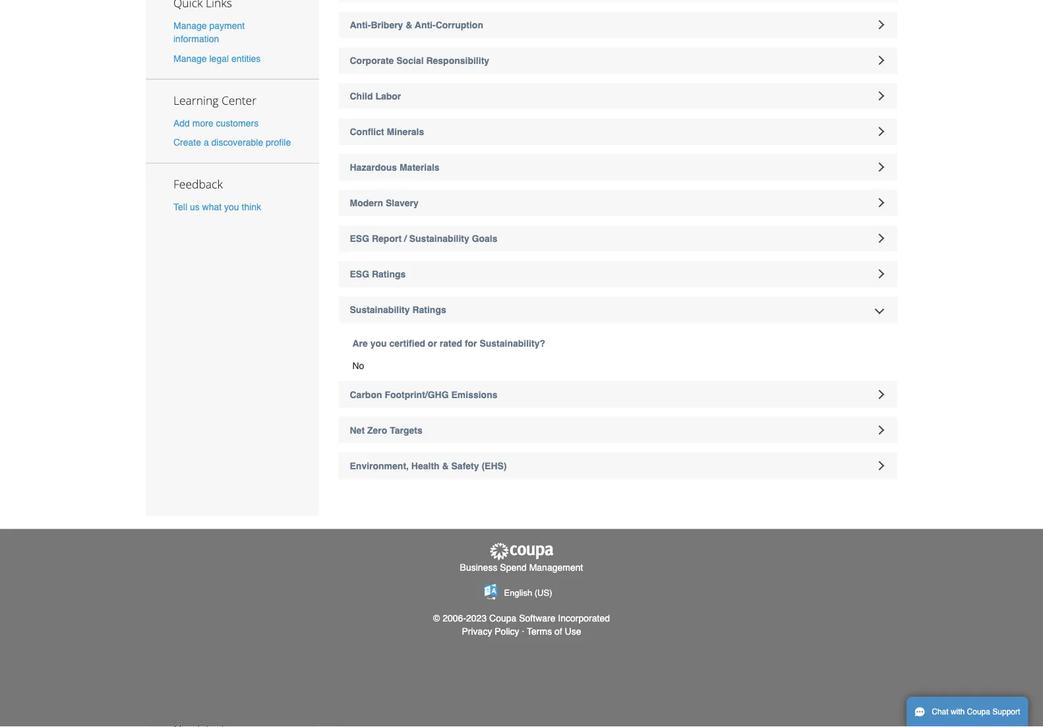 Task type: locate. For each thing, give the bounding box(es) containing it.
esg ratings heading
[[339, 261, 898, 288]]

esg left the report
[[350, 234, 369, 244]]

modern slavery heading
[[339, 190, 898, 216]]

english
[[504, 588, 532, 598]]

minerals
[[387, 127, 424, 137]]

slavery
[[386, 198, 419, 208]]

anti-bribery & anti-corruption button
[[339, 12, 898, 38]]

2006-
[[443, 613, 466, 624]]

1 horizontal spatial ratings
[[413, 305, 446, 315]]

1 vertical spatial esg
[[350, 269, 369, 280]]

0 horizontal spatial coupa
[[489, 613, 517, 624]]

esg report / sustainability goals button
[[339, 226, 898, 252]]

ratings up the or
[[413, 305, 446, 315]]

ratings inside dropdown button
[[372, 269, 406, 280]]

environment, health & safety (ehs) button
[[339, 453, 898, 480]]

modern
[[350, 198, 383, 208]]

sustainability right /
[[409, 234, 469, 244]]

chat
[[932, 708, 949, 717]]

for
[[465, 338, 477, 349]]

software
[[519, 613, 556, 624]]

sustainability ratings
[[350, 305, 446, 315]]

hazardous
[[350, 162, 397, 173]]

1 vertical spatial coupa
[[967, 708, 991, 717]]

net zero targets button
[[339, 418, 898, 444]]

privacy
[[462, 627, 492, 637]]

coupa supplier portal image
[[489, 543, 555, 562]]

heading
[[339, 0, 898, 3]]

1 horizontal spatial coupa
[[967, 708, 991, 717]]

sustainability down esg ratings
[[350, 305, 410, 315]]

esg for esg ratings
[[350, 269, 369, 280]]

learning
[[173, 93, 219, 108]]

esg report / sustainability goals
[[350, 234, 498, 244]]

0 vertical spatial &
[[406, 20, 413, 30]]

environment,
[[350, 461, 409, 472]]

coupa
[[489, 613, 517, 624], [967, 708, 991, 717]]

0 vertical spatial ratings
[[372, 269, 406, 280]]

& inside heading
[[406, 20, 413, 30]]

1 vertical spatial ratings
[[413, 305, 446, 315]]

you left think
[[224, 202, 239, 213]]

carbon footprint/ghg emissions
[[350, 390, 498, 400]]

anti-bribery & anti-corruption
[[350, 20, 483, 30]]

1 vertical spatial manage
[[173, 53, 207, 64]]

manage
[[173, 21, 207, 31], [173, 53, 207, 64]]

& right bribery at left
[[406, 20, 413, 30]]

bribery
[[371, 20, 403, 30]]

ratings down the report
[[372, 269, 406, 280]]

2 manage from the top
[[173, 53, 207, 64]]

manage for manage legal entities
[[173, 53, 207, 64]]

sustainability?
[[480, 338, 545, 349]]

zero
[[367, 425, 387, 436]]

tell us what you think button
[[173, 201, 261, 214]]

customers
[[216, 118, 259, 129]]

1 horizontal spatial you
[[371, 338, 387, 349]]

coupa right with
[[967, 708, 991, 717]]

conflict
[[350, 127, 384, 137]]

business spend management
[[460, 563, 583, 573]]

terms of use
[[527, 627, 581, 637]]

manage inside the manage payment information
[[173, 21, 207, 31]]

learning center
[[173, 93, 257, 108]]

1 esg from the top
[[350, 234, 369, 244]]

think
[[242, 202, 261, 213]]

0 vertical spatial manage
[[173, 21, 207, 31]]

a
[[204, 137, 209, 148]]

us
[[190, 202, 200, 213]]

terms
[[527, 627, 552, 637]]

2 esg from the top
[[350, 269, 369, 280]]

0 horizontal spatial you
[[224, 202, 239, 213]]

anti-bribery & anti-corruption heading
[[339, 12, 898, 38]]

anti- up corporate
[[350, 20, 371, 30]]

add more customers link
[[173, 118, 259, 129]]

sustainability
[[409, 234, 469, 244], [350, 305, 410, 315]]

environment, health & safety (ehs)
[[350, 461, 507, 472]]

& inside heading
[[442, 461, 449, 472]]

health
[[411, 461, 440, 472]]

create a discoverable profile link
[[173, 137, 291, 148]]

manage down information
[[173, 53, 207, 64]]

esg up sustainability ratings
[[350, 269, 369, 280]]

esg ratings
[[350, 269, 406, 280]]

you right are
[[371, 338, 387, 349]]

center
[[222, 93, 257, 108]]

0 horizontal spatial anti-
[[350, 20, 371, 30]]

0 horizontal spatial ratings
[[372, 269, 406, 280]]

1 vertical spatial sustainability
[[350, 305, 410, 315]]

& left safety
[[442, 461, 449, 472]]

you inside button
[[224, 202, 239, 213]]

entities
[[231, 53, 261, 64]]

sustainability ratings button
[[339, 297, 898, 323]]

1 horizontal spatial &
[[442, 461, 449, 472]]

1 horizontal spatial anti-
[[415, 20, 436, 30]]

create a discoverable profile
[[173, 137, 291, 148]]

0 horizontal spatial &
[[406, 20, 413, 30]]

discoverable
[[211, 137, 263, 148]]

certified
[[389, 338, 425, 349]]

coupa up policy
[[489, 613, 517, 624]]

profile
[[266, 137, 291, 148]]

0 vertical spatial esg
[[350, 234, 369, 244]]

ratings inside dropdown button
[[413, 305, 446, 315]]

0 vertical spatial you
[[224, 202, 239, 213]]

incorporated
[[558, 613, 610, 624]]

1 manage from the top
[[173, 21, 207, 31]]

or
[[428, 338, 437, 349]]

environment, health & safety (ehs) heading
[[339, 453, 898, 480]]

ratings
[[372, 269, 406, 280], [413, 305, 446, 315]]

add
[[173, 118, 190, 129]]

&
[[406, 20, 413, 30], [442, 461, 449, 472]]

anti- up corporate social responsibility
[[415, 20, 436, 30]]

conflict minerals heading
[[339, 119, 898, 145]]

targets
[[390, 425, 423, 436]]

1 vertical spatial &
[[442, 461, 449, 472]]

2 anti- from the left
[[415, 20, 436, 30]]

0 vertical spatial sustainability
[[409, 234, 469, 244]]

manage up information
[[173, 21, 207, 31]]

ratings for esg ratings
[[372, 269, 406, 280]]



Task type: describe. For each thing, give the bounding box(es) containing it.
privacy policy
[[462, 627, 520, 637]]

esg for esg report / sustainability goals
[[350, 234, 369, 244]]

2023
[[466, 613, 487, 624]]

sustainability inside dropdown button
[[409, 234, 469, 244]]

are
[[353, 338, 368, 349]]

corporate
[[350, 55, 394, 66]]

© 2006-2023 coupa software incorporated
[[433, 613, 610, 624]]

english (us)
[[504, 588, 552, 598]]

add more customers
[[173, 118, 259, 129]]

business
[[460, 563, 498, 573]]

create
[[173, 137, 201, 148]]

feedback
[[173, 177, 223, 192]]

manage payment information link
[[173, 21, 245, 45]]

tell us what you think
[[173, 202, 261, 213]]

& for safety
[[442, 461, 449, 472]]

are you certified or rated for sustainability?
[[353, 338, 545, 349]]

1 anti- from the left
[[350, 20, 371, 30]]

/
[[404, 234, 407, 244]]

payment
[[209, 21, 245, 31]]

net zero targets
[[350, 425, 423, 436]]

child labor heading
[[339, 83, 898, 109]]

corporate social responsibility heading
[[339, 47, 898, 74]]

goals
[[472, 234, 498, 244]]

coupa inside button
[[967, 708, 991, 717]]

0 vertical spatial coupa
[[489, 613, 517, 624]]

responsibility
[[426, 55, 489, 66]]

esg report / sustainability goals heading
[[339, 226, 898, 252]]

legal
[[209, 53, 229, 64]]

child
[[350, 91, 373, 102]]

esg ratings button
[[339, 261, 898, 288]]

ratings for sustainability ratings
[[413, 305, 446, 315]]

hazardous materials
[[350, 162, 440, 173]]

(ehs)
[[482, 461, 507, 472]]

©
[[433, 613, 440, 624]]

information
[[173, 34, 219, 45]]

net
[[350, 425, 365, 436]]

sustainability ratings heading
[[339, 297, 898, 323]]

corruption
[[436, 20, 483, 30]]

manage legal entities
[[173, 53, 261, 64]]

with
[[951, 708, 965, 717]]

corporate social responsibility
[[350, 55, 489, 66]]

management
[[529, 563, 583, 573]]

what
[[202, 202, 222, 213]]

carbon footprint/ghg emissions button
[[339, 382, 898, 408]]

1 vertical spatial you
[[371, 338, 387, 349]]

policy
[[495, 627, 520, 637]]

manage legal entities link
[[173, 53, 261, 64]]

conflict minerals button
[[339, 119, 898, 145]]

modern slavery button
[[339, 190, 898, 216]]

net zero targets heading
[[339, 418, 898, 444]]

child labor
[[350, 91, 401, 102]]

& for anti-
[[406, 20, 413, 30]]

spend
[[500, 563, 527, 573]]

use
[[565, 627, 581, 637]]

conflict minerals
[[350, 127, 424, 137]]

hazardous materials heading
[[339, 154, 898, 181]]

social
[[397, 55, 424, 66]]

corporate social responsibility button
[[339, 47, 898, 74]]

safety
[[452, 461, 479, 472]]

modern slavery
[[350, 198, 419, 208]]

footprint/ghg
[[385, 390, 449, 400]]

chat with coupa support button
[[907, 697, 1029, 728]]

manage for manage payment information
[[173, 21, 207, 31]]

carbon footprint/ghg emissions heading
[[339, 382, 898, 408]]

terms of use link
[[527, 627, 581, 637]]

hazardous materials button
[[339, 154, 898, 181]]

carbon
[[350, 390, 382, 400]]

support
[[993, 708, 1021, 717]]

materials
[[400, 162, 440, 173]]

sustainability inside dropdown button
[[350, 305, 410, 315]]

tell
[[173, 202, 187, 213]]

of
[[555, 627, 562, 637]]

labor
[[376, 91, 401, 102]]

more
[[192, 118, 214, 129]]

(us)
[[535, 588, 552, 598]]

report
[[372, 234, 402, 244]]

rated
[[440, 338, 462, 349]]

child labor button
[[339, 83, 898, 109]]

no
[[353, 361, 364, 371]]

chat with coupa support
[[932, 708, 1021, 717]]

privacy policy link
[[462, 627, 520, 637]]



Task type: vqa. For each thing, say whether or not it's contained in the screenshot.
Goals
yes



